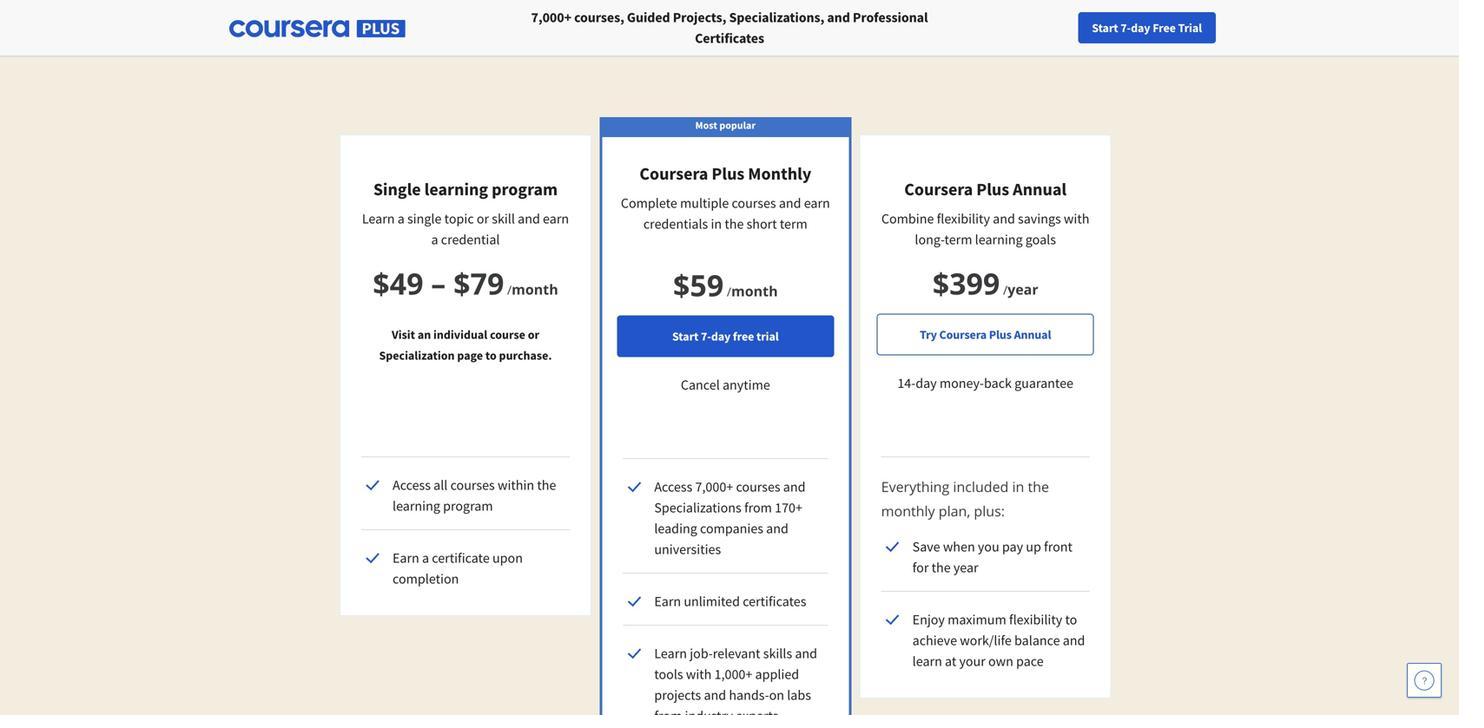 Task type: vqa. For each thing, say whether or not it's contained in the screenshot.
top the program
yes



Task type: describe. For each thing, give the bounding box(es) containing it.
combine
[[882, 210, 934, 228]]

universities
[[655, 541, 721, 559]]

plan,
[[939, 502, 971, 521]]

access for access 7,000+ courses and specializations from 170+ leading companies and universities
[[655, 479, 693, 496]]

try coursera plus annual button
[[877, 314, 1094, 356]]

visit an individual course or specialization page to purchase.
[[379, 327, 552, 364]]

$399 / year
[[933, 263, 1039, 304]]

pay
[[1003, 539, 1024, 556]]

7,000+ inside access 7,000+ courses and specializations from 170+ leading companies and universities
[[696, 479, 734, 496]]

plus for $59
[[712, 163, 745, 185]]

learn job-relevant skills and tools with 1,000+ applied projects and hands-on labs from industry experts
[[655, 646, 818, 716]]

at
[[945, 653, 957, 671]]

when
[[943, 539, 975, 556]]

7,000+ inside 7,000+ courses, guided projects, specializations, and professional certificates
[[531, 9, 572, 26]]

for inside "save  when you pay up front for the year"
[[913, 560, 929, 577]]

enjoy
[[913, 612, 945, 629]]

complete multiple courses and earn credentials in the short term
[[621, 195, 830, 233]]

everything included in the monthly plan, plus:
[[882, 478, 1050, 521]]

maximum
[[948, 612, 1007, 629]]

learn a single topic or skill and earn a credential
[[362, 210, 569, 249]]

plus for $399
[[977, 179, 1010, 200]]

$49 – $79 / month
[[373, 263, 558, 304]]

1 vertical spatial a
[[431, 231, 438, 249]]

free
[[1153, 20, 1176, 36]]

multiple
[[680, 195, 729, 212]]

learn
[[913, 653, 943, 671]]

0 vertical spatial program
[[492, 179, 558, 200]]

and right skills
[[795, 646, 818, 663]]

complete
[[621, 195, 678, 212]]

access all courses within the learning program
[[393, 477, 556, 515]]

monthly
[[882, 502, 935, 521]]

single
[[373, 179, 421, 200]]

combine flexibility and savings with long-term learning goals
[[882, 210, 1090, 249]]

courses for all
[[451, 477, 495, 494]]

right
[[710, 17, 773, 54]]

popular
[[720, 119, 756, 132]]

certificates
[[743, 593, 807, 611]]

professional
[[853, 9, 928, 26]]

1,000+
[[715, 666, 753, 684]]

pace
[[1017, 653, 1044, 671]]

free
[[733, 329, 754, 345]]

choose
[[416, 17, 510, 54]]

industry
[[685, 708, 733, 716]]

$59 / month
[[673, 265, 778, 305]]

coursera for $59
[[640, 163, 709, 185]]

to inside enjoy maximum flexibility to achieve work/life balance and learn at your own pace
[[1066, 612, 1078, 629]]

earn for $59
[[655, 593, 681, 611]]

trial
[[757, 329, 779, 345]]

most popular
[[696, 119, 756, 132]]

front
[[1044, 539, 1073, 556]]

–
[[431, 263, 446, 304]]

enjoy maximum flexibility to achieve work/life balance and learn at your own pace
[[913, 612, 1086, 671]]

achieve
[[913, 633, 958, 650]]

/ for $399
[[1004, 282, 1008, 298]]

$79
[[454, 263, 504, 304]]

individual
[[434, 327, 488, 343]]

2 horizontal spatial your
[[1114, 20, 1137, 36]]

courses for multiple
[[732, 195, 776, 212]]

7,000+ courses, guided projects, specializations, and professional certificates
[[531, 9, 928, 47]]

relevant
[[713, 646, 761, 663]]

coursera plus image
[[229, 20, 406, 37]]

the inside access all courses within the learning program
[[537, 477, 556, 494]]

companies
[[700, 520, 764, 538]]

job-
[[690, 646, 713, 663]]

applied
[[756, 666, 800, 684]]

learning inside access all courses within the learning program
[[393, 498, 440, 515]]

plus:
[[974, 502, 1005, 521]]

up
[[1026, 539, 1042, 556]]

purchase.
[[499, 348, 552, 364]]

try coursera plus annual
[[920, 327, 1052, 343]]

coursera inside try coursera plus annual button
[[940, 327, 987, 343]]

coursera plus annual
[[905, 179, 1067, 200]]

long-
[[915, 231, 945, 249]]

certificate
[[432, 550, 490, 567]]

year inside "save  when you pay up front for the year"
[[954, 560, 979, 577]]

$59
[[673, 265, 724, 305]]

the left plan
[[516, 17, 559, 54]]

0 horizontal spatial your
[[822, 17, 882, 54]]

skill
[[492, 210, 515, 228]]

topic
[[445, 210, 474, 228]]

and inside combine flexibility and savings with long-term learning goals
[[993, 210, 1016, 228]]

in inside everything included in the monthly plan, plus:
[[1013, 478, 1025, 497]]

monthly
[[748, 163, 812, 185]]

within
[[498, 477, 535, 494]]

/ inside the $49 – $79 / month
[[507, 282, 512, 298]]

projects,
[[673, 9, 727, 26]]

experts
[[736, 708, 779, 716]]

170+
[[775, 500, 803, 517]]

labs
[[787, 687, 811, 705]]

and down 170+
[[766, 520, 789, 538]]

7- for free
[[701, 329, 711, 345]]

term inside the complete multiple courses and earn credentials in the short term
[[780, 215, 808, 233]]

anytime
[[723, 377, 771, 394]]

start 7-day free trial
[[673, 329, 779, 345]]

course
[[490, 327, 526, 343]]

earn inside the complete multiple courses and earn credentials in the short term
[[804, 195, 830, 212]]

guarantee
[[1015, 375, 1074, 392]]

your inside enjoy maximum flexibility to achieve work/life balance and learn at your own pace
[[960, 653, 986, 671]]

plus inside button
[[989, 327, 1012, 343]]

short
[[747, 215, 777, 233]]

from inside access 7,000+ courses and specializations from 170+ leading companies and universities
[[745, 500, 772, 517]]

14-day money-back guarantee
[[898, 375, 1074, 392]]

or for topic
[[477, 210, 489, 228]]

an
[[418, 327, 431, 343]]

day for free
[[711, 329, 731, 345]]

start for start 7-day free trial
[[673, 329, 699, 345]]

help center image
[[1415, 671, 1435, 692]]

$399
[[933, 263, 1000, 304]]

a for certificate
[[422, 550, 429, 567]]



Task type: locate. For each thing, give the bounding box(es) containing it.
hands-
[[729, 687, 769, 705]]

in down multiple
[[711, 215, 722, 233]]

a left single
[[398, 210, 405, 228]]

month up free on the top right of page
[[732, 282, 778, 301]]

from inside the learn job-relevant skills and tools with 1,000+ applied projects and hands-on labs from industry experts
[[655, 708, 682, 716]]

all
[[434, 477, 448, 494]]

goals down savings
[[1026, 231, 1056, 249]]

a
[[398, 210, 405, 228], [431, 231, 438, 249], [422, 550, 429, 567]]

earn right skill
[[543, 210, 569, 228]]

0 horizontal spatial 7,000+
[[531, 9, 572, 26]]

7- left 'new'
[[1121, 20, 1131, 36]]

start for start 7-day free trial
[[1092, 20, 1119, 36]]

annual inside button
[[1014, 327, 1052, 343]]

0 horizontal spatial day
[[711, 329, 731, 345]]

learn down single
[[362, 210, 395, 228]]

7- for free
[[1121, 20, 1131, 36]]

and down monthly
[[779, 195, 802, 212]]

0 horizontal spatial learn
[[362, 210, 395, 228]]

0 horizontal spatial in
[[711, 215, 722, 233]]

the inside the complete multiple courses and earn credentials in the short term
[[725, 215, 744, 233]]

courses inside access all courses within the learning program
[[451, 477, 495, 494]]

most
[[696, 119, 718, 132]]

0 vertical spatial a
[[398, 210, 405, 228]]

learning down savings
[[975, 231, 1023, 249]]

money-
[[940, 375, 984, 392]]

learn inside learn a single topic or skill and earn a credential
[[362, 210, 395, 228]]

single learning program
[[373, 179, 558, 200]]

1 vertical spatial with
[[686, 666, 712, 684]]

1 vertical spatial start
[[673, 329, 699, 345]]

upon
[[493, 550, 523, 567]]

1 vertical spatial learning
[[975, 231, 1023, 249]]

your right at
[[960, 653, 986, 671]]

1 vertical spatial for
[[913, 560, 929, 577]]

earn unlimited certificates
[[655, 593, 807, 611]]

0 vertical spatial 7-
[[1121, 20, 1131, 36]]

try
[[920, 327, 937, 343]]

year down when
[[954, 560, 979, 577]]

0 vertical spatial or
[[477, 210, 489, 228]]

the right within
[[537, 477, 556, 494]]

flexibility down coursera plus annual
[[937, 210, 990, 228]]

month inside the $49 – $79 / month
[[512, 280, 558, 299]]

for
[[779, 17, 817, 54], [913, 560, 929, 577]]

learning inside combine flexibility and savings with long-term learning goals
[[975, 231, 1023, 249]]

flexibility inside enjoy maximum flexibility to achieve work/life balance and learn at your own pace
[[1010, 612, 1063, 629]]

access
[[393, 477, 431, 494], [655, 479, 693, 496]]

0 horizontal spatial start
[[673, 329, 699, 345]]

month
[[512, 280, 558, 299], [732, 282, 778, 301]]

career
[[1165, 20, 1198, 36]]

with right savings
[[1064, 210, 1090, 228]]

1 vertical spatial 7-
[[701, 329, 711, 345]]

that's
[[628, 17, 704, 54]]

program
[[492, 179, 558, 200], [443, 498, 493, 515]]

the left short
[[725, 215, 744, 233]]

everything
[[882, 478, 950, 497]]

1 horizontal spatial for
[[913, 560, 929, 577]]

/ right $79
[[507, 282, 512, 298]]

access 7,000+ courses and specializations from 170+ leading companies and universities
[[655, 479, 806, 559]]

1 horizontal spatial flexibility
[[1010, 612, 1063, 629]]

1 vertical spatial flexibility
[[1010, 612, 1063, 629]]

for down the save
[[913, 560, 929, 577]]

your right find
[[1114, 20, 1137, 36]]

from left 170+
[[745, 500, 772, 517]]

with inside combine flexibility and savings with long-term learning goals
[[1064, 210, 1090, 228]]

courses up short
[[732, 195, 776, 212]]

projects
[[655, 687, 701, 705]]

coursera plus monthly
[[640, 163, 812, 185]]

new
[[1140, 20, 1162, 36]]

access left "all"
[[393, 477, 431, 494]]

work/life
[[960, 633, 1012, 650]]

cancel
[[681, 377, 720, 394]]

annual
[[1013, 179, 1067, 200], [1014, 327, 1052, 343]]

0 vertical spatial earn
[[393, 550, 420, 567]]

and inside learn a single topic or skill and earn a credential
[[518, 210, 540, 228]]

0 vertical spatial 7,000+
[[531, 9, 572, 26]]

visit
[[392, 327, 415, 343]]

coursera up complete at the top of page
[[640, 163, 709, 185]]

with inside the learn job-relevant skills and tools with 1,000+ applied projects and hands-on labs from industry experts
[[686, 666, 712, 684]]

courses inside the complete multiple courses and earn credentials in the short term
[[732, 195, 776, 212]]

0 horizontal spatial earn
[[393, 550, 420, 567]]

term up $399
[[945, 231, 973, 249]]

goals
[[976, 17, 1044, 54], [1026, 231, 1056, 249]]

earn left 'unlimited' at the bottom of the page
[[655, 593, 681, 611]]

2 vertical spatial learning
[[393, 498, 440, 515]]

find your new career
[[1089, 20, 1198, 36]]

find your new career link
[[1081, 17, 1207, 39]]

courses up 170+
[[736, 479, 781, 496]]

0 vertical spatial day
[[1131, 20, 1151, 36]]

7-
[[1121, 20, 1131, 36], [701, 329, 711, 345]]

learn inside the learn job-relevant skills and tools with 1,000+ applied projects and hands-on labs from industry experts
[[655, 646, 687, 663]]

start 7-day free trial button
[[1079, 12, 1216, 43]]

flexibility up balance
[[1010, 612, 1063, 629]]

1 horizontal spatial access
[[655, 479, 693, 496]]

7,000+ up specializations
[[696, 479, 734, 496]]

or
[[477, 210, 489, 228], [528, 327, 540, 343]]

your
[[822, 17, 882, 54], [1114, 20, 1137, 36], [960, 653, 986, 671]]

a up completion
[[422, 550, 429, 567]]

and right balance
[[1063, 633, 1086, 650]]

for right right in the top of the page
[[779, 17, 817, 54]]

credentials
[[644, 215, 708, 233]]

1 vertical spatial year
[[954, 560, 979, 577]]

with down job-
[[686, 666, 712, 684]]

a inside earn a certificate upon completion
[[422, 550, 429, 567]]

flexibility inside combine flexibility and savings with long-term learning goals
[[937, 210, 990, 228]]

0 vertical spatial in
[[711, 215, 722, 233]]

trial
[[1179, 20, 1203, 36]]

0 vertical spatial start
[[1092, 20, 1119, 36]]

the right included
[[1028, 478, 1050, 497]]

earn up completion
[[393, 550, 420, 567]]

1 horizontal spatial from
[[745, 500, 772, 517]]

0 horizontal spatial to
[[486, 348, 497, 364]]

goals inside combine flexibility and savings with long-term learning goals
[[1026, 231, 1056, 249]]

and inside 7,000+ courses, guided projects, specializations, and professional certificates
[[827, 9, 850, 26]]

learn up tools
[[655, 646, 687, 663]]

the inside everything included in the monthly plan, plus:
[[1028, 478, 1050, 497]]

2 horizontal spatial a
[[431, 231, 438, 249]]

annual up the guarantee
[[1014, 327, 1052, 343]]

$49
[[373, 263, 424, 304]]

2 horizontal spatial /
[[1004, 282, 1008, 298]]

0 horizontal spatial from
[[655, 708, 682, 716]]

/ right $399
[[1004, 282, 1008, 298]]

you
[[978, 539, 1000, 556]]

/
[[507, 282, 512, 298], [1004, 282, 1008, 298], [727, 284, 732, 300]]

the inside "save  when you pay up front for the year"
[[932, 560, 951, 577]]

plus up multiple
[[712, 163, 745, 185]]

a down single
[[431, 231, 438, 249]]

in right included
[[1013, 478, 1025, 497]]

coursera right the try
[[940, 327, 987, 343]]

1 horizontal spatial start
[[1092, 20, 1119, 36]]

learn for learn a single topic or skill and earn a credential
[[362, 210, 395, 228]]

or for course
[[528, 327, 540, 343]]

program inside access all courses within the learning program
[[443, 498, 493, 515]]

0 horizontal spatial or
[[477, 210, 489, 228]]

0 vertical spatial learning
[[425, 179, 488, 200]]

0 vertical spatial year
[[1008, 280, 1039, 299]]

unlimited
[[684, 593, 740, 611]]

in
[[711, 215, 722, 233], [1013, 478, 1025, 497]]

earn
[[393, 550, 420, 567], [655, 593, 681, 611]]

1 vertical spatial to
[[1066, 612, 1078, 629]]

from
[[745, 500, 772, 517], [655, 708, 682, 716]]

day
[[1131, 20, 1151, 36], [711, 329, 731, 345], [916, 375, 937, 392]]

2 vertical spatial a
[[422, 550, 429, 567]]

1 vertical spatial annual
[[1014, 327, 1052, 343]]

0 vertical spatial annual
[[1013, 179, 1067, 200]]

a for single
[[398, 210, 405, 228]]

/ for $59
[[727, 284, 732, 300]]

None search field
[[239, 11, 656, 46]]

included
[[954, 478, 1009, 497]]

0 horizontal spatial month
[[512, 280, 558, 299]]

and up 170+
[[784, 479, 806, 496]]

0 vertical spatial with
[[1064, 210, 1090, 228]]

and up industry
[[704, 687, 727, 705]]

your left career
[[822, 17, 882, 54]]

start 7-day free trial
[[1092, 20, 1203, 36]]

1 horizontal spatial day
[[916, 375, 937, 392]]

and right skill
[[518, 210, 540, 228]]

and left professional on the right top of page
[[827, 9, 850, 26]]

/ inside $59 / month
[[727, 284, 732, 300]]

access up specializations
[[655, 479, 693, 496]]

on
[[769, 687, 785, 705]]

courses right "all"
[[451, 477, 495, 494]]

7,000+ left courses,
[[531, 9, 572, 26]]

0 horizontal spatial /
[[507, 282, 512, 298]]

or inside visit an individual course or specialization page to purchase.
[[528, 327, 540, 343]]

specializations,
[[729, 9, 825, 26]]

0 horizontal spatial earn
[[543, 210, 569, 228]]

0 vertical spatial for
[[779, 17, 817, 54]]

term inside combine flexibility and savings with long-term learning goals
[[945, 231, 973, 249]]

plus up back
[[989, 327, 1012, 343]]

2 horizontal spatial day
[[1131, 20, 1151, 36]]

0 horizontal spatial with
[[686, 666, 712, 684]]

to inside visit an individual course or specialization page to purchase.
[[486, 348, 497, 364]]

coursera up combine
[[905, 179, 973, 200]]

0 vertical spatial goals
[[976, 17, 1044, 54]]

1 vertical spatial earn
[[655, 593, 681, 611]]

program down "all"
[[443, 498, 493, 515]]

to down 'front'
[[1066, 612, 1078, 629]]

plus up combine flexibility and savings with long-term learning goals
[[977, 179, 1010, 200]]

from down projects
[[655, 708, 682, 716]]

goals for learning
[[1026, 231, 1056, 249]]

0 horizontal spatial 7-
[[701, 329, 711, 345]]

/ right $59
[[727, 284, 732, 300]]

access for access all courses within the learning program
[[393, 477, 431, 494]]

earn inside learn a single topic or skill and earn a credential
[[543, 210, 569, 228]]

earn inside earn a certificate upon completion
[[393, 550, 420, 567]]

1 vertical spatial goals
[[1026, 231, 1056, 249]]

1 vertical spatial learn
[[655, 646, 687, 663]]

courses,
[[574, 9, 625, 26]]

coursera for $399
[[905, 179, 973, 200]]

0 horizontal spatial access
[[393, 477, 431, 494]]

learning
[[425, 179, 488, 200], [975, 231, 1023, 249], [393, 498, 440, 515]]

term
[[780, 215, 808, 233], [945, 231, 973, 249]]

courses for 7,000+
[[736, 479, 781, 496]]

in inside the complete multiple courses and earn credentials in the short term
[[711, 215, 722, 233]]

0 horizontal spatial year
[[954, 560, 979, 577]]

earn down monthly
[[804, 195, 830, 212]]

term right short
[[780, 215, 808, 233]]

goals right career
[[976, 17, 1044, 54]]

to right page
[[486, 348, 497, 364]]

specializations
[[655, 500, 742, 517]]

and down coursera plus annual
[[993, 210, 1016, 228]]

1 horizontal spatial or
[[528, 327, 540, 343]]

access inside access 7,000+ courses and specializations from 170+ leading companies and universities
[[655, 479, 693, 496]]

0 vertical spatial to
[[486, 348, 497, 364]]

day for free
[[1131, 20, 1151, 36]]

1 horizontal spatial term
[[945, 231, 973, 249]]

annual up savings
[[1013, 179, 1067, 200]]

year right $399
[[1008, 280, 1039, 299]]

start
[[1092, 20, 1119, 36], [673, 329, 699, 345]]

and inside the complete multiple courses and earn credentials in the short term
[[779, 195, 802, 212]]

1 horizontal spatial learn
[[655, 646, 687, 663]]

0 horizontal spatial flexibility
[[937, 210, 990, 228]]

completion
[[393, 571, 459, 588]]

1 vertical spatial program
[[443, 498, 493, 515]]

2 vertical spatial day
[[916, 375, 937, 392]]

month inside $59 / month
[[732, 282, 778, 301]]

/ inside $399 / year
[[1004, 282, 1008, 298]]

1 horizontal spatial 7,000+
[[696, 479, 734, 496]]

1 horizontal spatial year
[[1008, 280, 1039, 299]]

1 vertical spatial or
[[528, 327, 540, 343]]

1 horizontal spatial /
[[727, 284, 732, 300]]

1 horizontal spatial earn
[[804, 195, 830, 212]]

1 horizontal spatial to
[[1066, 612, 1078, 629]]

choose the plan that's right for your career goals
[[416, 17, 1044, 54]]

0 horizontal spatial a
[[398, 210, 405, 228]]

14-
[[898, 375, 916, 392]]

month up course
[[512, 280, 558, 299]]

1 horizontal spatial in
[[1013, 478, 1025, 497]]

1 horizontal spatial 7-
[[1121, 20, 1131, 36]]

1 horizontal spatial a
[[422, 550, 429, 567]]

save
[[913, 539, 941, 556]]

0 horizontal spatial term
[[780, 215, 808, 233]]

goals for career
[[976, 17, 1044, 54]]

learn for learn job-relevant skills and tools with 1,000+ applied projects and hands-on labs from industry experts
[[655, 646, 687, 663]]

1 vertical spatial 7,000+
[[696, 479, 734, 496]]

page
[[457, 348, 483, 364]]

0 vertical spatial from
[[745, 500, 772, 517]]

1 vertical spatial day
[[711, 329, 731, 345]]

1 horizontal spatial your
[[960, 653, 986, 671]]

credential
[[441, 231, 500, 249]]

learning down "all"
[[393, 498, 440, 515]]

year inside $399 / year
[[1008, 280, 1039, 299]]

the down the save
[[932, 560, 951, 577]]

or up purchase.
[[528, 327, 540, 343]]

courses inside access 7,000+ courses and specializations from 170+ leading companies and universities
[[736, 479, 781, 496]]

or left skill
[[477, 210, 489, 228]]

0 horizontal spatial for
[[779, 17, 817, 54]]

leading
[[655, 520, 698, 538]]

1 horizontal spatial month
[[732, 282, 778, 301]]

earn for $49
[[393, 550, 420, 567]]

program up skill
[[492, 179, 558, 200]]

own
[[989, 653, 1014, 671]]

career
[[888, 17, 970, 54]]

1 vertical spatial from
[[655, 708, 682, 716]]

courses
[[732, 195, 776, 212], [451, 477, 495, 494], [736, 479, 781, 496]]

1 horizontal spatial with
[[1064, 210, 1090, 228]]

learning up topic
[[425, 179, 488, 200]]

savings
[[1018, 210, 1062, 228]]

balance
[[1015, 633, 1061, 650]]

earn a certificate upon completion
[[393, 550, 523, 588]]

0 vertical spatial flexibility
[[937, 210, 990, 228]]

0 vertical spatial learn
[[362, 210, 395, 228]]

access inside access all courses within the learning program
[[393, 477, 431, 494]]

1 vertical spatial in
[[1013, 478, 1025, 497]]

year
[[1008, 280, 1039, 299], [954, 560, 979, 577]]

or inside learn a single topic or skill and earn a credential
[[477, 210, 489, 228]]

and inside enjoy maximum flexibility to achieve work/life balance and learn at your own pace
[[1063, 633, 1086, 650]]

1 horizontal spatial earn
[[655, 593, 681, 611]]

7- left free on the top right of page
[[701, 329, 711, 345]]



